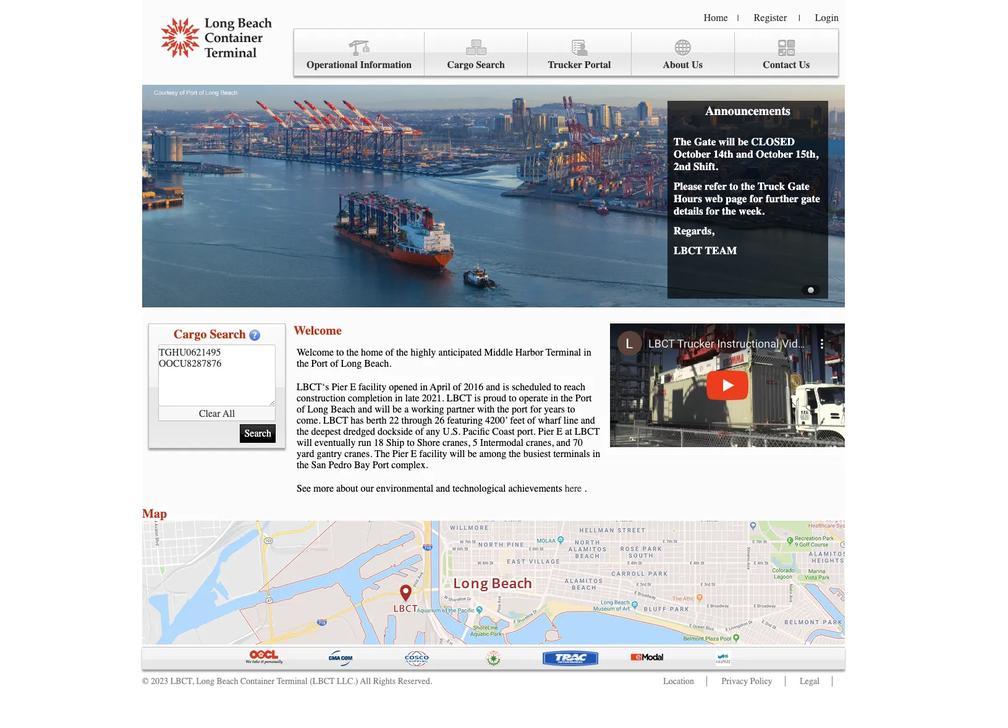Task type: vqa. For each thing, say whether or not it's contained in the screenshot.
home
yes



Task type: describe. For each thing, give the bounding box(es) containing it.
will left 5
[[450, 448, 465, 460]]

opened
[[389, 382, 418, 393]]

beach.
[[365, 358, 392, 369]]

april
[[430, 382, 451, 393]]

legal
[[801, 676, 820, 687]]

2 | from the left
[[799, 13, 801, 24]]

the left "port"
[[498, 404, 510, 415]]

26
[[435, 415, 445, 426]]

2023
[[151, 676, 168, 687]]

please
[[674, 180, 703, 192]]

register
[[754, 12, 787, 24]]

1 cranes, from the left
[[443, 437, 471, 448]]

clear all button
[[158, 406, 276, 421]]

any
[[426, 426, 441, 437]]

port inside the welcome to the home of the highly anticipated middle harbor terminal in the port of long beach.
[[311, 358, 328, 369]]

here
[[565, 483, 582, 494]]

lbct team
[[674, 244, 737, 257]]

shift.
[[694, 160, 719, 173]]

in right operate
[[551, 393, 559, 404]]

late
[[405, 393, 420, 404]]

operate
[[519, 393, 549, 404]]

in inside the welcome to the home of the highly anticipated middle harbor terminal in the port of long beach.
[[584, 347, 592, 358]]

pacific
[[463, 426, 490, 437]]

harbor
[[516, 347, 544, 358]]

complex.
[[392, 460, 428, 471]]

beach inside lbct's pier e facility opened in april of 2016 and is scheduled to reach construction completion in late 2021.  lbct is proud to operate in the port of long beach and will be a working partner with the port for years to come.  lbct has berth 22 through 26 featuring 4200' feet of wharf line and the deepest dredged dockside of any u.s. pacific coast port. pier e at lbct will eventually run 18 ship to shore cranes, 5 intermodal cranes, and 70 yard gantry cranes. the pier e facility will be among the busiest terminals in the san pedro bay port complex.
[[331, 404, 356, 415]]

the inside lbct's pier e facility opened in april of 2016 and is scheduled to reach construction completion in late 2021.  lbct is proud to operate in the port of long beach and will be a working partner with the port for years to come.  lbct has berth 22 through 26 featuring 4200' feet of wharf line and the deepest dredged dockside of any u.s. pacific coast port. pier e at lbct will eventually run 18 ship to shore cranes, 5 intermodal cranes, and 70 yard gantry cranes. the pier e facility will be among the busiest terminals in the san pedro bay port complex.
[[375, 448, 390, 460]]

0 horizontal spatial cargo search
[[174, 327, 246, 341]]

please refer to the truck gate hours web page for further gate details for the week.
[[674, 180, 821, 217]]

further
[[766, 192, 799, 205]]

the gate will be closed october 14th and october 15th, 2nd shift.
[[674, 135, 819, 173]]

through
[[402, 415, 433, 426]]

port.
[[518, 426, 536, 437]]

see more about our environmental and technological achievements here .
[[297, 483, 587, 494]]

0 vertical spatial facility
[[359, 382, 387, 393]]

wharf
[[538, 415, 562, 426]]

trucker
[[548, 59, 583, 71]]

lbct left has
[[323, 415, 349, 426]]

run
[[358, 437, 372, 448]]

0 horizontal spatial is
[[475, 393, 481, 404]]

team
[[706, 244, 737, 257]]

the left highly
[[396, 347, 409, 358]]

about
[[663, 59, 690, 71]]

menu bar containing operational information
[[294, 28, 839, 76]]

scheduled
[[512, 382, 552, 393]]

0 horizontal spatial long
[[196, 676, 215, 687]]

the left home
[[347, 347, 359, 358]]

4200'
[[486, 415, 508, 426]]

operational information link
[[294, 32, 425, 76]]

truck
[[758, 180, 786, 192]]

of left any
[[416, 426, 424, 437]]

long inside the welcome to the home of the highly anticipated middle harbor terminal in the port of long beach.
[[341, 358, 362, 369]]

us for contact us
[[800, 59, 811, 71]]

environmental
[[377, 483, 434, 494]]

Enter container numbers and/ or booking numbers. text field
[[158, 345, 276, 406]]

will left a
[[375, 404, 390, 415]]

lbct right at
[[575, 426, 600, 437]]

privacy
[[722, 676, 749, 687]]

the up lbct's at the left bottom
[[297, 358, 309, 369]]

lbct,
[[170, 676, 194, 687]]

ship
[[387, 437, 405, 448]]

port
[[512, 404, 528, 415]]

1 horizontal spatial be
[[468, 448, 477, 460]]

technological
[[453, 483, 506, 494]]

5
[[473, 437, 478, 448]]

all inside the clear all button
[[223, 408, 235, 419]]

intermodal
[[481, 437, 524, 448]]

0 vertical spatial cargo
[[448, 59, 474, 71]]

70
[[573, 437, 583, 448]]

2 october from the left
[[757, 148, 794, 160]]

contact us link
[[735, 32, 839, 76]]

the inside the gate will be closed october 14th and october 15th, 2nd shift.
[[674, 135, 692, 148]]

1 october from the left
[[674, 148, 711, 160]]

see
[[297, 483, 311, 494]]

yard
[[297, 448, 315, 460]]

working
[[412, 404, 445, 415]]

announcements
[[706, 104, 791, 118]]

berth
[[367, 415, 387, 426]]

to right proud
[[509, 393, 517, 404]]

1 horizontal spatial cargo search
[[448, 59, 505, 71]]

completion
[[348, 393, 393, 404]]

0 horizontal spatial be
[[393, 404, 402, 415]]

featuring
[[447, 415, 483, 426]]

register link
[[754, 12, 787, 24]]

san
[[311, 460, 326, 471]]

search inside menu bar
[[476, 59, 505, 71]]

welcome for welcome
[[294, 324, 342, 338]]

location
[[664, 676, 695, 687]]

trucker portal link
[[529, 32, 632, 76]]

contact us
[[764, 59, 811, 71]]

here link
[[565, 483, 582, 494]]

to inside the welcome to the home of the highly anticipated middle harbor terminal in the port of long beach.
[[337, 347, 344, 358]]

to left reach
[[554, 382, 562, 393]]

at
[[565, 426, 573, 437]]

about us link
[[632, 32, 735, 76]]

gate inside please refer to the truck gate hours web page for further gate details for the week.
[[788, 180, 810, 192]]

deepest
[[311, 426, 341, 437]]

has
[[351, 415, 364, 426]]

0 horizontal spatial beach
[[217, 676, 238, 687]]

rights
[[373, 676, 396, 687]]

in left "late"
[[395, 393, 403, 404]]

map
[[142, 507, 167, 521]]

portal
[[585, 59, 611, 71]]

reach
[[564, 382, 586, 393]]

gantry
[[317, 448, 342, 460]]

1 horizontal spatial is
[[503, 382, 510, 393]]

construction
[[297, 393, 346, 404]]

information
[[360, 59, 412, 71]]

to right the ship
[[407, 437, 415, 448]]

lbct down regards,​
[[674, 244, 703, 257]]

of right feet
[[528, 415, 536, 426]]

welcome to the home of the highly anticipated middle harbor terminal in the port of long beach.
[[297, 347, 592, 369]]

more
[[314, 483, 334, 494]]

dredged
[[344, 426, 376, 437]]

a
[[405, 404, 409, 415]]

contact
[[764, 59, 797, 71]]

home link
[[704, 12, 729, 24]]

clear all
[[199, 408, 235, 419]]

login link
[[816, 12, 839, 24]]

among
[[480, 448, 507, 460]]



Task type: locate. For each thing, give the bounding box(es) containing it.
us
[[692, 59, 703, 71], [800, 59, 811, 71]]

dockside
[[378, 426, 413, 437]]

to right the refer
[[730, 180, 739, 192]]

be inside the gate will be closed october 14th and october 15th, 2nd shift.
[[738, 135, 749, 148]]

about us
[[663, 59, 703, 71]]

1 us from the left
[[692, 59, 703, 71]]

e up has
[[350, 382, 356, 393]]

of right home
[[386, 347, 394, 358]]

feet
[[510, 415, 525, 426]]

port up line
[[576, 393, 592, 404]]

october up please at right
[[674, 148, 711, 160]]

closed
[[752, 135, 795, 148]]

privacy policy link
[[722, 676, 773, 687]]

0 horizontal spatial us
[[692, 59, 703, 71]]

cargo search
[[448, 59, 505, 71], [174, 327, 246, 341]]

2 horizontal spatial long
[[341, 358, 362, 369]]

terminal right harbor
[[546, 347, 582, 358]]

(lbct
[[310, 676, 335, 687]]

1 vertical spatial all
[[360, 676, 371, 687]]

1 horizontal spatial cranes,
[[526, 437, 554, 448]]

0 vertical spatial port
[[311, 358, 328, 369]]

e left at
[[557, 426, 563, 437]]

cranes, down wharf
[[526, 437, 554, 448]]

gate inside the gate will be closed october 14th and october 15th, 2nd shift.
[[695, 135, 717, 148]]

cargo
[[448, 59, 474, 71], [174, 327, 207, 341]]

facility down any
[[420, 448, 448, 460]]

proud
[[484, 393, 507, 404]]

1 horizontal spatial beach
[[331, 404, 356, 415]]

be left a
[[393, 404, 402, 415]]

is
[[503, 382, 510, 393], [475, 393, 481, 404]]

1 horizontal spatial search
[[476, 59, 505, 71]]

| right "home" "link"
[[738, 13, 740, 24]]

2 vertical spatial e
[[411, 448, 417, 460]]

us inside 'link'
[[800, 59, 811, 71]]

2021.
[[422, 393, 445, 404]]

0 vertical spatial gate
[[695, 135, 717, 148]]

terminal left (lbct
[[277, 676, 308, 687]]

1 vertical spatial cargo
[[174, 327, 207, 341]]

0 vertical spatial be
[[738, 135, 749, 148]]

is left scheduled
[[503, 382, 510, 393]]

2nd
[[674, 160, 691, 173]]

0 vertical spatial search
[[476, 59, 505, 71]]

2 vertical spatial be
[[468, 448, 477, 460]]

1 horizontal spatial october
[[757, 148, 794, 160]]

1 horizontal spatial e
[[411, 448, 417, 460]]

1 horizontal spatial |
[[799, 13, 801, 24]]

18
[[374, 437, 384, 448]]

1 horizontal spatial terminal
[[546, 347, 582, 358]]

the up 2nd
[[674, 135, 692, 148]]

policy
[[751, 676, 773, 687]]

and right line
[[581, 415, 596, 426]]

lbct up featuring
[[447, 393, 472, 404]]

coast
[[493, 426, 515, 437]]

0 vertical spatial e
[[350, 382, 356, 393]]

0 vertical spatial long
[[341, 358, 362, 369]]

1 horizontal spatial pier
[[393, 448, 409, 460]]

partner
[[447, 404, 475, 415]]

to right years
[[568, 404, 576, 415]]

the right among
[[509, 448, 521, 460]]

1 vertical spatial pier
[[539, 426, 554, 437]]

and
[[486, 382, 501, 393], [358, 404, 373, 415], [581, 415, 596, 426], [557, 437, 571, 448], [436, 483, 451, 494]]

and left 70
[[557, 437, 571, 448]]

with
[[477, 404, 495, 415]]

1 horizontal spatial gate
[[788, 180, 810, 192]]

home
[[704, 12, 729, 24]]

0 horizontal spatial terminal
[[277, 676, 308, 687]]

0 horizontal spatial |
[[738, 13, 740, 24]]

1 vertical spatial the
[[375, 448, 390, 460]]

1 vertical spatial search
[[210, 327, 246, 341]]

0 vertical spatial all
[[223, 408, 235, 419]]

1 vertical spatial welcome
[[297, 347, 334, 358]]

2 horizontal spatial pier
[[539, 426, 554, 437]]

.
[[585, 483, 587, 494]]

2 horizontal spatial be
[[738, 135, 749, 148]]

cranes, left 5
[[443, 437, 471, 448]]

in right "late"
[[420, 382, 428, 393]]

is left proud
[[475, 393, 481, 404]]

will inside the gate will be closed october 14th and october 15th, 2nd shift.
[[719, 135, 736, 148]]

1 horizontal spatial all
[[360, 676, 371, 687]]

anticipated
[[439, 347, 482, 358]]

0 horizontal spatial all
[[223, 408, 235, 419]]

the left week.
[[723, 205, 737, 217]]

1 horizontal spatial us
[[800, 59, 811, 71]]

be left closed
[[738, 135, 749, 148]]

0 horizontal spatial cranes,
[[443, 437, 471, 448]]

all
[[223, 408, 235, 419], [360, 676, 371, 687]]

for right details
[[706, 205, 720, 217]]

regards,​
[[674, 225, 715, 237]]

middle
[[485, 347, 513, 358]]

privacy policy
[[722, 676, 773, 687]]

line
[[564, 415, 579, 426]]

welcome
[[294, 324, 342, 338], [297, 347, 334, 358]]

login
[[816, 12, 839, 24]]

come.
[[297, 415, 321, 426]]

|
[[738, 13, 740, 24], [799, 13, 801, 24]]

web
[[705, 192, 724, 205]]

0 vertical spatial terminal
[[546, 347, 582, 358]]

beach up dredged
[[331, 404, 356, 415]]

| left login at the right of the page
[[799, 13, 801, 24]]

details
[[674, 205, 704, 217]]

0 vertical spatial pier
[[332, 382, 348, 393]]

the left san
[[297, 460, 309, 471]]

1 vertical spatial gate
[[788, 180, 810, 192]]

will down come.
[[297, 437, 312, 448]]

0 vertical spatial welcome
[[294, 324, 342, 338]]

port
[[311, 358, 328, 369], [576, 393, 592, 404], [373, 460, 389, 471]]

1 horizontal spatial port
[[373, 460, 389, 471]]

container
[[241, 676, 275, 687]]

u.s.
[[443, 426, 461, 437]]

pier right lbct's at the left bottom
[[332, 382, 348, 393]]

shore
[[417, 437, 440, 448]]

welcome inside the welcome to the home of the highly anticipated middle harbor terminal in the port of long beach.
[[297, 347, 334, 358]]

legal link
[[801, 676, 820, 687]]

1 vertical spatial cargo search
[[174, 327, 246, 341]]

week.
[[739, 205, 765, 217]]

bay
[[354, 460, 370, 471]]

14th and
[[714, 148, 754, 160]]

and up dredged
[[358, 404, 373, 415]]

to left home
[[337, 347, 344, 358]]

years
[[545, 404, 565, 415]]

our
[[361, 483, 374, 494]]

1 horizontal spatial the
[[674, 135, 692, 148]]

1 horizontal spatial cargo
[[448, 59, 474, 71]]

port right bay
[[373, 460, 389, 471]]

page
[[726, 192, 748, 205]]

the left truck
[[742, 180, 756, 192]]

0 horizontal spatial cargo
[[174, 327, 207, 341]]

terminal inside the welcome to the home of the highly anticipated middle harbor terminal in the port of long beach.
[[546, 347, 582, 358]]

and right 2016 at the left of page
[[486, 382, 501, 393]]

gate up 'shift.'
[[695, 135, 717, 148]]

gate
[[802, 192, 821, 205]]

0 horizontal spatial search
[[210, 327, 246, 341]]

all right llc.)
[[360, 676, 371, 687]]

all right clear
[[223, 408, 235, 419]]

beach left 'container'
[[217, 676, 238, 687]]

1 vertical spatial long
[[308, 404, 329, 415]]

1 vertical spatial facility
[[420, 448, 448, 460]]

gate right truck
[[788, 180, 810, 192]]

long down lbct's at the left bottom
[[308, 404, 329, 415]]

us right the contact
[[800, 59, 811, 71]]

15th,
[[796, 148, 819, 160]]

for right "port"
[[531, 404, 542, 415]]

pier down dockside
[[393, 448, 409, 460]]

to
[[730, 180, 739, 192], [337, 347, 344, 358], [554, 382, 562, 393], [509, 393, 517, 404], [568, 404, 576, 415], [407, 437, 415, 448]]

1 vertical spatial terminal
[[277, 676, 308, 687]]

port up lbct's at the left bottom
[[311, 358, 328, 369]]

2 horizontal spatial port
[[576, 393, 592, 404]]

0 vertical spatial beach
[[331, 404, 356, 415]]

for inside lbct's pier e facility opened in april of 2016 and is scheduled to reach construction completion in late 2021.  lbct is proud to operate in the port of long beach and will be a working partner with the port for years to come.  lbct has berth 22 through 26 featuring 4200' feet of wharf line and the deepest dredged dockside of any u.s. pacific coast port. pier e at lbct will eventually run 18 ship to shore cranes, 5 intermodal cranes, and 70 yard gantry cranes. the pier e facility will be among the busiest terminals in the san pedro bay port complex.
[[531, 404, 542, 415]]

1 horizontal spatial long
[[308, 404, 329, 415]]

for right page
[[750, 192, 764, 205]]

0 horizontal spatial port
[[311, 358, 328, 369]]

the up line
[[561, 393, 573, 404]]

trucker portal
[[548, 59, 611, 71]]

e left shore
[[411, 448, 417, 460]]

be
[[738, 135, 749, 148], [393, 404, 402, 415], [468, 448, 477, 460]]

operational information
[[307, 59, 412, 71]]

long right lbct,
[[196, 676, 215, 687]]

2 vertical spatial port
[[373, 460, 389, 471]]

of up construction
[[330, 358, 339, 369]]

eventually
[[315, 437, 356, 448]]

the right run
[[375, 448, 390, 460]]

© 2023 lbct, long beach container terminal (lbct llc.) all rights reserved.
[[142, 676, 433, 687]]

2 us from the left
[[800, 59, 811, 71]]

to inside please refer to the truck gate hours web page for further gate details for the week.
[[730, 180, 739, 192]]

2 vertical spatial pier
[[393, 448, 409, 460]]

pier right port.
[[539, 426, 554, 437]]

0 horizontal spatial for
[[531, 404, 542, 415]]

us for about us
[[692, 59, 703, 71]]

0 vertical spatial cargo search
[[448, 59, 505, 71]]

will down announcements
[[719, 135, 736, 148]]

e
[[350, 382, 356, 393], [557, 426, 563, 437], [411, 448, 417, 460]]

1 vertical spatial beach
[[217, 676, 238, 687]]

1 horizontal spatial facility
[[420, 448, 448, 460]]

be left among
[[468, 448, 477, 460]]

1 vertical spatial be
[[393, 404, 402, 415]]

in up reach
[[584, 347, 592, 358]]

long inside lbct's pier e facility opened in april of 2016 and is scheduled to reach construction completion in late 2021.  lbct is proud to operate in the port of long beach and will be a working partner with the port for years to come.  lbct has berth 22 through 26 featuring 4200' feet of wharf line and the deepest dredged dockside of any u.s. pacific coast port. pier e at lbct will eventually run 18 ship to shore cranes, 5 intermodal cranes, and 70 yard gantry cranes. the pier e facility will be among the busiest terminals in the san pedro bay port complex.
[[308, 404, 329, 415]]

gate
[[695, 135, 717, 148], [788, 180, 810, 192]]

facility down beach.
[[359, 382, 387, 393]]

2 horizontal spatial for
[[750, 192, 764, 205]]

2 cranes, from the left
[[526, 437, 554, 448]]

1 | from the left
[[738, 13, 740, 24]]

0 horizontal spatial october
[[674, 148, 711, 160]]

menu bar
[[294, 28, 839, 76]]

©
[[142, 676, 149, 687]]

1 vertical spatial e
[[557, 426, 563, 437]]

1 horizontal spatial for
[[706, 205, 720, 217]]

0 horizontal spatial facility
[[359, 382, 387, 393]]

in right 70
[[593, 448, 601, 460]]

clear
[[199, 408, 221, 419]]

2 vertical spatial long
[[196, 676, 215, 687]]

2 horizontal spatial e
[[557, 426, 563, 437]]

october up truck
[[757, 148, 794, 160]]

us right about
[[692, 59, 703, 71]]

0 vertical spatial the
[[674, 135, 692, 148]]

cargo search link
[[425, 32, 529, 76]]

pedro
[[329, 460, 352, 471]]

terminals
[[554, 448, 591, 460]]

and left technological
[[436, 483, 451, 494]]

None submit
[[240, 424, 276, 443]]

0 horizontal spatial e
[[350, 382, 356, 393]]

0 horizontal spatial gate
[[695, 135, 717, 148]]

welcome for welcome to the home of the highly anticipated middle harbor terminal in the port of long beach.
[[297, 347, 334, 358]]

the up yard
[[297, 426, 309, 437]]

long left beach.
[[341, 358, 362, 369]]

highly
[[411, 347, 436, 358]]

cranes.
[[345, 448, 372, 460]]

0 horizontal spatial the
[[375, 448, 390, 460]]

2016
[[464, 382, 484, 393]]

of left 2016 at the left of page
[[453, 382, 462, 393]]

of down lbct's at the left bottom
[[297, 404, 305, 415]]

0 horizontal spatial pier
[[332, 382, 348, 393]]

terminal
[[546, 347, 582, 358], [277, 676, 308, 687]]

1 vertical spatial port
[[576, 393, 592, 404]]

home
[[361, 347, 383, 358]]



